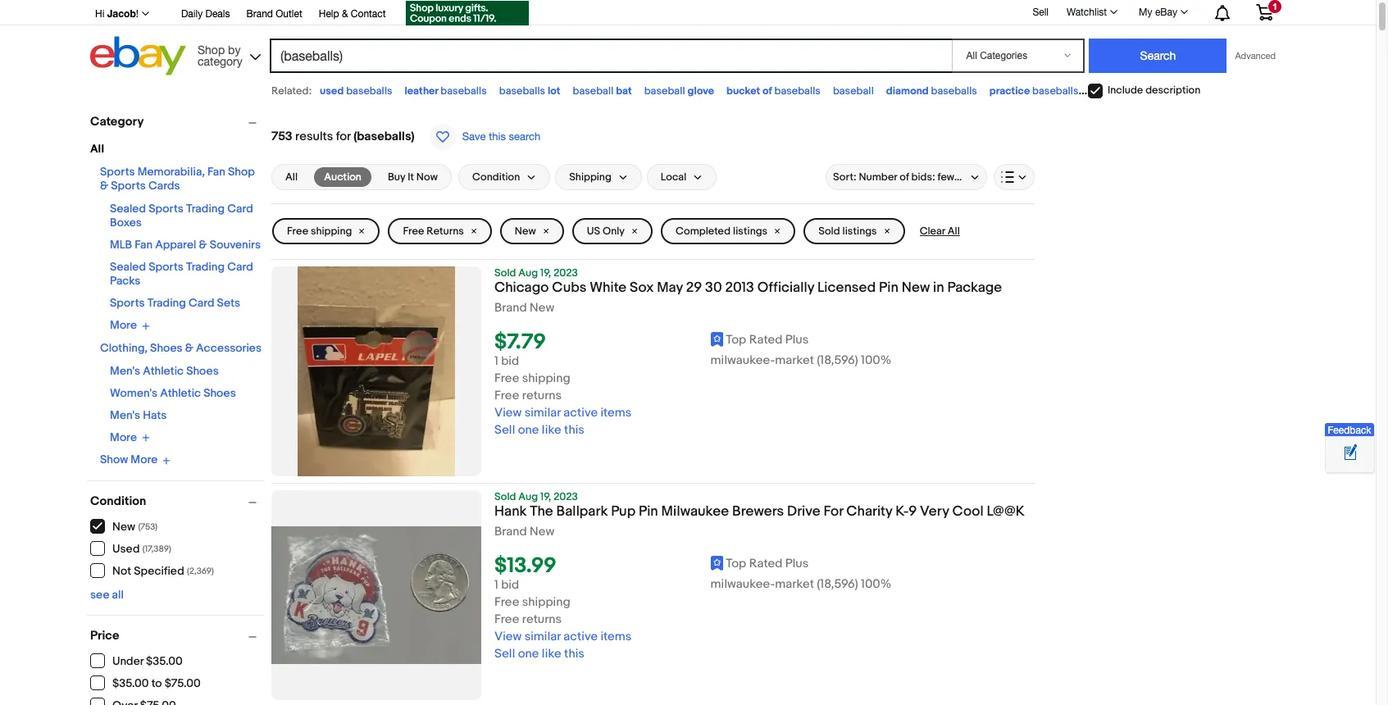 Task type: locate. For each thing, give the bounding box(es) containing it.
items
[[601, 405, 632, 421], [601, 629, 632, 645]]

sold inside sold  aug 19, 2023 hank the ballpark pup pin milwaukee brewers drive for charity k-9 very cool l@@k brand new
[[495, 490, 516, 504]]

0 vertical spatial condition
[[472, 171, 520, 184]]

card left sets
[[189, 296, 214, 310]]

top for $7.79
[[726, 332, 747, 348]]

1 vertical spatial top
[[726, 556, 747, 572]]

1 vertical spatial trading
[[186, 260, 225, 274]]

glove
[[688, 84, 714, 98]]

1 rated from the top
[[749, 332, 783, 348]]

1 vertical spatial milwaukee-
[[711, 577, 775, 592]]

1 view similar active items link from the top
[[495, 405, 632, 421]]

rated
[[749, 332, 783, 348], [749, 556, 783, 572]]

6 baseballs from the left
[[1033, 84, 1079, 98]]

pin
[[879, 280, 899, 296], [639, 504, 658, 520]]

2 vertical spatial card
[[189, 296, 214, 310]]

2 baseballs from the left
[[441, 84, 487, 98]]

bid for $7.79
[[501, 354, 519, 369]]

aug for $7.79
[[519, 267, 538, 280]]

1 horizontal spatial condition
[[472, 171, 520, 184]]

1 vertical spatial similar
[[525, 629, 561, 645]]

Auction selected text field
[[324, 170, 362, 185]]

men's down women's
[[110, 408, 140, 422]]

buy it now link
[[378, 167, 448, 187]]

0 vertical spatial like
[[542, 423, 562, 438]]

2 milwaukee- from the top
[[711, 577, 775, 592]]

0 vertical spatial more button
[[110, 318, 150, 333]]

1 top from the top
[[726, 332, 747, 348]]

1 vertical spatial view similar active items link
[[495, 629, 632, 645]]

more up show more
[[110, 430, 137, 444]]

0 vertical spatial milwaukee-market (18,596) 100% free shipping free returns view similar active items sell one like this
[[495, 353, 892, 438]]

plus down officially
[[786, 332, 809, 348]]

more button up the clothing,
[[110, 318, 150, 333]]

fan
[[208, 165, 225, 179], [135, 238, 153, 252]]

get the coupon image
[[406, 1, 529, 25]]

2 sell one like this link from the top
[[495, 646, 585, 662]]

7 baseballs from the left
[[1134, 84, 1180, 98]]

bucket
[[727, 84, 760, 98]]

1 bid down chicago at the left top of the page
[[495, 354, 519, 369]]

used (17,389)
[[112, 542, 171, 556]]

19, inside sold  aug 19, 2023 hank the ballpark pup pin milwaukee brewers drive for charity k-9 very cool l@@k brand new
[[541, 490, 551, 504]]

0 vertical spatial top rated plus
[[726, 332, 809, 348]]

hank the ballpark pup pin milwaukee brewers drive for charity k-9 very cool l@@k image
[[271, 527, 481, 664]]

2 baseball from the left
[[644, 84, 685, 98]]

1 vertical spatial card
[[227, 260, 253, 274]]

bid for $13.99
[[501, 578, 519, 593]]

trading down sealed sports trading card packs link
[[147, 296, 186, 310]]

2 top rated plus image from the top
[[711, 556, 724, 570]]

1 vertical spatial pin
[[639, 504, 658, 520]]

19, right "hank"
[[541, 490, 551, 504]]

hank
[[495, 504, 527, 520]]

plus for $13.99
[[786, 556, 809, 572]]

save this search button
[[425, 123, 546, 151]]

daily deals link
[[181, 6, 230, 24]]

2 1 bid from the top
[[495, 578, 519, 593]]

0 vertical spatial sell one like this link
[[495, 423, 585, 438]]

card down souvenirs
[[227, 260, 253, 274]]

1 vertical spatial sold
[[495, 267, 516, 280]]

us
[[587, 225, 600, 238]]

fan right memorabilia,
[[208, 165, 225, 179]]

shipping down auction selected text field
[[311, 225, 352, 238]]

0 vertical spatial (18,596)
[[817, 353, 858, 368]]

1 vertical spatial (18,596)
[[817, 577, 858, 592]]

items for $13.99
[[601, 629, 632, 645]]

1 aug from the top
[[519, 267, 538, 280]]

bids:
[[912, 171, 935, 184]]

4 baseballs from the left
[[775, 84, 821, 98]]

1 2023 from the top
[[554, 267, 578, 280]]

free shipping
[[287, 225, 352, 238]]

sealed up mlb
[[110, 202, 146, 216]]

1 down chicago at the left top of the page
[[495, 354, 499, 369]]

for
[[336, 129, 351, 144]]

1 19, from the top
[[541, 267, 551, 280]]

baseballs right practice
[[1033, 84, 1079, 98]]

0 horizontal spatial baseball
[[573, 84, 614, 98]]

1 inside 1 link
[[1273, 2, 1278, 11]]

top rated plus image down 30
[[711, 332, 724, 347]]

0 horizontal spatial fan
[[135, 238, 153, 252]]

brand down chicago at the left top of the page
[[495, 300, 527, 316]]

0 vertical spatial aug
[[519, 267, 538, 280]]

1 down "hank"
[[495, 578, 499, 593]]

0 vertical spatial this
[[489, 130, 506, 143]]

category
[[90, 114, 144, 130]]

100% down licensed
[[861, 353, 892, 368]]

(18,596) down licensed
[[817, 353, 858, 368]]

sell for $13.99
[[495, 646, 515, 662]]

similar down $7.79
[[525, 405, 561, 421]]

rated down chicago cubs white sox may 29 30 2013 officially licensed pin new in package link
[[749, 332, 783, 348]]

2023 inside sold  aug 19, 2023 hank the ballpark pup pin milwaukee brewers drive for charity k-9 very cool l@@k brand new
[[554, 490, 578, 504]]

9
[[909, 504, 917, 520]]

3 baseballs from the left
[[499, 84, 546, 98]]

baseballs right the used
[[346, 84, 392, 98]]

2 items from the top
[[601, 629, 632, 645]]

shop left by
[[198, 43, 225, 56]]

0 horizontal spatial listings
[[733, 225, 768, 238]]

1 vertical spatial sell one like this link
[[495, 646, 585, 662]]

by
[[228, 43, 241, 56]]

all
[[112, 588, 124, 602]]

sealed down mlb
[[110, 260, 146, 274]]

shipping down $7.79
[[522, 371, 571, 386]]

0 vertical spatial fan
[[208, 165, 225, 179]]

new
[[515, 225, 536, 238], [902, 280, 930, 296], [530, 300, 555, 316], [112, 520, 135, 534], [530, 524, 555, 540]]

completed
[[676, 225, 731, 238]]

top rated plus for $7.79
[[726, 332, 809, 348]]

baseball bat
[[573, 84, 632, 98]]

None submit
[[1090, 39, 1227, 73]]

baseballs left lot at the top left
[[499, 84, 546, 98]]

0 vertical spatial bid
[[501, 354, 519, 369]]

0 vertical spatial top rated plus image
[[711, 332, 724, 347]]

1 listings from the left
[[733, 225, 768, 238]]

similar for $13.99
[[525, 629, 561, 645]]

2 aug from the top
[[519, 490, 538, 504]]

brand inside sold  aug 19, 2023 chicago cubs white sox may 29 30 2013 officially licensed pin new in package brand new
[[495, 300, 527, 316]]

condition button up (753)
[[90, 493, 264, 509]]

0 vertical spatial trading
[[186, 202, 225, 216]]

top rated plus down sold  aug 19, 2023 hank the ballpark pup pin milwaukee brewers drive for charity k-9 very cool l@@k brand new at bottom
[[726, 556, 809, 572]]

aug down new link
[[519, 267, 538, 280]]

& up men's athletic shoes link
[[185, 341, 194, 355]]

0 vertical spatial items
[[601, 405, 632, 421]]

baseballs
[[346, 84, 392, 98], [441, 84, 487, 98], [499, 84, 546, 98], [775, 84, 821, 98], [931, 84, 978, 98], [1033, 84, 1079, 98], [1134, 84, 1180, 98]]

2023 left white on the top left of the page
[[554, 267, 578, 280]]

view down $13.99
[[495, 629, 522, 645]]

1 bid from the top
[[501, 354, 519, 369]]

aug
[[519, 267, 538, 280], [519, 490, 538, 504]]

1 vertical spatial top rated plus
[[726, 556, 809, 572]]

sold left the
[[495, 490, 516, 504]]

1 vertical spatial active
[[564, 629, 598, 645]]

hats
[[143, 408, 167, 422]]

top rated plus down chicago cubs white sox may 29 30 2013 officially licensed pin new in package link
[[726, 332, 809, 348]]

of
[[763, 84, 772, 98], [900, 171, 909, 184]]

2 100% from the top
[[861, 577, 892, 592]]

0 vertical spatial men's
[[110, 364, 140, 378]]

0 vertical spatial similar
[[525, 405, 561, 421]]

more inside button
[[131, 453, 158, 467]]

5 baseballs from the left
[[931, 84, 978, 98]]

trading
[[186, 202, 225, 216], [186, 260, 225, 274], [147, 296, 186, 310]]

fan inside the sports memorabilia, fan shop & sports cards
[[208, 165, 225, 179]]

listings right completed on the top
[[733, 225, 768, 238]]

sell for $7.79
[[495, 423, 515, 438]]

2 vertical spatial sell
[[495, 646, 515, 662]]

0 vertical spatial sell
[[1033, 6, 1049, 18]]

condition down save this search
[[472, 171, 520, 184]]

& left cards
[[100, 179, 108, 193]]

men's
[[110, 364, 140, 378], [110, 408, 140, 422]]

package
[[948, 280, 1002, 296]]

2 vertical spatial more
[[131, 453, 158, 467]]

100% down charity
[[861, 577, 892, 592]]

2 top from the top
[[726, 556, 747, 572]]

0 vertical spatial 1 bid
[[495, 354, 519, 369]]

2 view similar active items link from the top
[[495, 629, 632, 645]]

under
[[112, 654, 144, 668]]

bid
[[501, 354, 519, 369], [501, 578, 519, 593]]

rawlings
[[1091, 84, 1131, 98]]

sold
[[819, 225, 840, 238], [495, 267, 516, 280], [495, 490, 516, 504]]

condition up new (753)
[[90, 493, 146, 509]]

all down category
[[90, 142, 104, 156]]

auction
[[324, 171, 362, 184]]

athletic
[[143, 364, 184, 378], [160, 386, 201, 400]]

2 one from the top
[[518, 646, 539, 662]]

hi
[[95, 8, 104, 20]]

0 vertical spatial milwaukee-
[[711, 353, 775, 368]]

aug inside sold  aug 19, 2023 hank the ballpark pup pin milwaukee brewers drive for charity k-9 very cool l@@k brand new
[[519, 490, 538, 504]]

shop left the all link
[[228, 165, 255, 179]]

sort: number of bids: fewest first button
[[826, 164, 991, 190]]

show
[[100, 453, 128, 467]]

shoes up men's athletic shoes link
[[150, 341, 183, 355]]

shoes down accessories
[[204, 386, 236, 400]]

athletic down men's athletic shoes link
[[160, 386, 201, 400]]

1 vertical spatial more button
[[110, 430, 150, 445]]

new down the
[[530, 524, 555, 540]]

0 vertical spatial active
[[564, 405, 598, 421]]

$35.00 down under
[[112, 677, 149, 691]]

market down drive
[[775, 577, 814, 592]]

bid down chicago at the left top of the page
[[501, 354, 519, 369]]

all
[[90, 142, 104, 156], [285, 171, 298, 184], [948, 225, 960, 238]]

2 active from the top
[[564, 629, 598, 645]]

Search for anything text field
[[272, 40, 949, 71]]

2 vertical spatial sold
[[495, 490, 516, 504]]

1 vertical spatial shoes
[[186, 364, 219, 378]]

sold down sort:
[[819, 225, 840, 238]]

1 vertical spatial items
[[601, 629, 632, 645]]

2023 right the
[[554, 490, 578, 504]]

0 vertical spatial plus
[[786, 332, 809, 348]]

one for $13.99
[[518, 646, 539, 662]]

3 baseball from the left
[[833, 84, 874, 98]]

2 (18,596) from the top
[[817, 577, 858, 592]]

top down sold  aug 19, 2023 hank the ballpark pup pin milwaukee brewers drive for charity k-9 very cool l@@k brand new at bottom
[[726, 556, 747, 572]]

sell inside account navigation
[[1033, 6, 1049, 18]]

& inside the sealed sports trading card boxes mlb fan apparel & souvenirs sealed sports trading card packs sports trading card sets
[[199, 238, 207, 252]]

top rated plus image down milwaukee at the bottom of page
[[711, 556, 724, 570]]

baseballs right bucket
[[775, 84, 821, 98]]

sold inside sold  aug 19, 2023 chicago cubs white sox may 29 30 2013 officially licensed pin new in package brand new
[[495, 267, 516, 280]]

card up souvenirs
[[227, 202, 253, 216]]

2 top rated plus from the top
[[726, 556, 809, 572]]

19, left cubs
[[541, 267, 551, 280]]

all link
[[276, 167, 308, 187]]

2 horizontal spatial all
[[948, 225, 960, 238]]

1 vertical spatial 2023
[[554, 490, 578, 504]]

top down sold  aug 19, 2023 chicago cubs white sox may 29 30 2013 officially licensed pin new in package brand new
[[726, 332, 747, 348]]

1 milwaukee- from the top
[[711, 353, 775, 368]]

new inside sold  aug 19, 2023 hank the ballpark pup pin milwaukee brewers drive for charity k-9 very cool l@@k brand new
[[530, 524, 555, 540]]

1 100% from the top
[[861, 353, 892, 368]]

0 horizontal spatial shop
[[198, 43, 225, 56]]

baseballs for practice baseballs
[[1033, 84, 1079, 98]]

daily
[[181, 8, 203, 20]]

1 vertical spatial rated
[[749, 556, 783, 572]]

1 view from the top
[[495, 405, 522, 421]]

0 vertical spatial 19,
[[541, 267, 551, 280]]

main content
[[271, 107, 1035, 705]]

1 baseballs from the left
[[346, 84, 392, 98]]

1 vertical spatial this
[[564, 423, 585, 438]]

all right clear
[[948, 225, 960, 238]]

pin right licensed
[[879, 280, 899, 296]]

1 plus from the top
[[786, 332, 809, 348]]

shipping down $13.99
[[522, 595, 571, 610]]

local button
[[647, 164, 717, 190]]

baseball left diamond
[[833, 84, 874, 98]]

1 vertical spatial 100%
[[861, 577, 892, 592]]

1 vertical spatial brand
[[495, 300, 527, 316]]

similar
[[525, 405, 561, 421], [525, 629, 561, 645]]

100% for $13.99
[[861, 577, 892, 592]]

items for $7.79
[[601, 405, 632, 421]]

1 bid down "hank"
[[495, 578, 519, 593]]

top rated plus image for $7.79
[[711, 332, 724, 347]]

fan right mlb
[[135, 238, 153, 252]]

first
[[972, 171, 991, 184]]

1 vertical spatial all
[[285, 171, 298, 184]]

1
[[1273, 2, 1278, 11], [495, 354, 499, 369], [495, 578, 499, 593]]

under $35.00 link
[[90, 653, 183, 668]]

more right the show at the left bottom
[[131, 453, 158, 467]]

sold down new link
[[495, 267, 516, 280]]

of left bids:
[[900, 171, 909, 184]]

2 men's from the top
[[110, 408, 140, 422]]

like for $13.99
[[542, 646, 562, 662]]

returns
[[522, 388, 562, 404], [522, 612, 562, 628]]

1 horizontal spatial fan
[[208, 165, 225, 179]]

pin inside sold  aug 19, 2023 chicago cubs white sox may 29 30 2013 officially licensed pin new in package brand new
[[879, 280, 899, 296]]

sold for $7.79
[[495, 267, 516, 280]]

1 sell one like this link from the top
[[495, 423, 585, 438]]

1 vertical spatial 1
[[495, 354, 499, 369]]

of right bucket
[[763, 84, 772, 98]]

753
[[271, 129, 293, 144]]

listing options selector. list view selected. image
[[1001, 171, 1028, 184]]

2 2023 from the top
[[554, 490, 578, 504]]

baseballs right rawlings
[[1134, 84, 1180, 98]]

1 vertical spatial 19,
[[541, 490, 551, 504]]

market down officially
[[775, 353, 814, 368]]

753 results for (baseballs)
[[271, 129, 415, 144]]

all down 753
[[285, 171, 298, 184]]

1 vertical spatial sell
[[495, 423, 515, 438]]

listings down sort:
[[843, 225, 877, 238]]

1 milwaukee-market (18,596) 100% free shipping free returns view similar active items sell one like this from the top
[[495, 353, 892, 438]]

1 vertical spatial returns
[[522, 612, 562, 628]]

us only
[[587, 225, 625, 238]]

$35.00 up to
[[146, 654, 183, 668]]

results
[[295, 129, 333, 144]]

1 returns from the top
[[522, 388, 562, 404]]

1 horizontal spatial listings
[[843, 225, 877, 238]]

1 horizontal spatial baseball
[[644, 84, 685, 98]]

2023 for $7.79
[[554, 267, 578, 280]]

buy
[[388, 171, 405, 184]]

2 bid from the top
[[501, 578, 519, 593]]

2 listings from the left
[[843, 225, 877, 238]]

0 vertical spatial sealed
[[110, 202, 146, 216]]

2 similar from the top
[[525, 629, 561, 645]]

1 for $7.79
[[495, 354, 499, 369]]

1 horizontal spatial condition button
[[458, 164, 551, 190]]

(18,596) for $13.99
[[817, 577, 858, 592]]

card
[[227, 202, 253, 216], [227, 260, 253, 274], [189, 296, 214, 310]]

for
[[824, 504, 844, 520]]

1 vertical spatial market
[[775, 577, 814, 592]]

milwaukee- down sold  aug 19, 2023 hank the ballpark pup pin milwaukee brewers drive for charity k-9 very cool l@@k brand new at bottom
[[711, 577, 775, 592]]

1 market from the top
[[775, 353, 814, 368]]

2 like from the top
[[542, 646, 562, 662]]

0 vertical spatial shop
[[198, 43, 225, 56]]

baseballs right diamond
[[931, 84, 978, 98]]

returns down $13.99
[[522, 612, 562, 628]]

bid down "hank"
[[501, 578, 519, 593]]

baseballs for leather baseballs
[[441, 84, 487, 98]]

0 vertical spatial condition button
[[458, 164, 551, 190]]

shipping for $7.79
[[522, 371, 571, 386]]

1 items from the top
[[601, 405, 632, 421]]

0 vertical spatial more
[[110, 318, 137, 332]]

this for $7.79
[[564, 423, 585, 438]]

aug left 'ballpark'
[[519, 490, 538, 504]]

shop by category button
[[190, 36, 264, 72]]

1 horizontal spatial shop
[[228, 165, 255, 179]]

1 similar from the top
[[525, 405, 561, 421]]

see all button
[[90, 588, 124, 602]]

baseball left bat
[[573, 84, 614, 98]]

aug inside sold  aug 19, 2023 chicago cubs white sox may 29 30 2013 officially licensed pin new in package brand new
[[519, 267, 538, 280]]

1 horizontal spatial of
[[900, 171, 909, 184]]

$35.00 to $75.00
[[112, 677, 201, 691]]

2 returns from the top
[[522, 612, 562, 628]]

1 one from the top
[[518, 423, 539, 438]]

2 vertical spatial shipping
[[522, 595, 571, 610]]

0 horizontal spatial condition
[[90, 493, 146, 509]]

shoes down clothing, shoes & accessories at the left of page
[[186, 364, 219, 378]]

rawlings baseballs
[[1091, 84, 1180, 98]]

practice
[[990, 84, 1030, 98]]

view for $13.99
[[495, 629, 522, 645]]

1 baseball from the left
[[573, 84, 614, 98]]

1 1 bid from the top
[[495, 354, 519, 369]]

(18,596)
[[817, 353, 858, 368], [817, 577, 858, 592]]

new up chicago at the left top of the page
[[515, 225, 536, 238]]

2 vertical spatial brand
[[495, 524, 527, 540]]

men's down the clothing,
[[110, 364, 140, 378]]

1 top rated plus image from the top
[[711, 332, 724, 347]]

clear
[[920, 225, 946, 238]]

more up the clothing,
[[110, 318, 137, 332]]

market for $7.79
[[775, 353, 814, 368]]

returns down $7.79
[[522, 388, 562, 404]]

trading down mlb fan apparel & souvenirs link
[[186, 260, 225, 274]]

1 vertical spatial men's
[[110, 408, 140, 422]]

1 vertical spatial fan
[[135, 238, 153, 252]]

0 vertical spatial 100%
[[861, 353, 892, 368]]

1 (18,596) from the top
[[817, 353, 858, 368]]

2 market from the top
[[775, 577, 814, 592]]

more button up show more
[[110, 430, 150, 445]]

sell
[[1033, 6, 1049, 18], [495, 423, 515, 438], [495, 646, 515, 662]]

athletic up women's athletic shoes link
[[143, 364, 184, 378]]

1 vertical spatial sealed
[[110, 260, 146, 274]]

2 more button from the top
[[110, 430, 150, 445]]

brand outlet link
[[246, 6, 302, 24]]

0 vertical spatial top
[[726, 332, 747, 348]]

top rated plus
[[726, 332, 809, 348], [726, 556, 809, 572]]

clothing, shoes & accessories
[[100, 341, 262, 355]]

sports
[[100, 165, 135, 179], [111, 179, 146, 193], [149, 202, 184, 216], [149, 260, 184, 274], [110, 296, 145, 310]]

0 vertical spatial 1
[[1273, 2, 1278, 11]]

0 horizontal spatial all
[[90, 142, 104, 156]]

0 vertical spatial view
[[495, 405, 522, 421]]

1 active from the top
[[564, 405, 598, 421]]

sold  aug 19, 2023 chicago cubs white sox may 29 30 2013 officially licensed pin new in package brand new
[[495, 267, 1002, 316]]

view down $7.79
[[495, 405, 522, 421]]

sealed
[[110, 202, 146, 216], [110, 260, 146, 274]]

hank the ballpark pup pin milwaukee brewers drive for charity k-9 very cool l@@k heading
[[495, 504, 1025, 520]]

1 vertical spatial 1 bid
[[495, 578, 519, 593]]

1 like from the top
[[542, 423, 562, 438]]

2 19, from the top
[[541, 490, 551, 504]]

(18,596) down 'for'
[[817, 577, 858, 592]]

& right apparel
[[199, 238, 207, 252]]

0 vertical spatial one
[[518, 423, 539, 438]]

2 rated from the top
[[749, 556, 783, 572]]

shipping button
[[555, 164, 642, 190]]

2 vertical spatial 1
[[495, 578, 499, 593]]

1 vertical spatial condition button
[[90, 493, 264, 509]]

charity
[[847, 504, 893, 520]]

plus
[[786, 332, 809, 348], [786, 556, 809, 572]]

sets
[[217, 296, 240, 310]]

pin right pup
[[639, 504, 658, 520]]

rated down sold  aug 19, 2023 hank the ballpark pup pin milwaukee brewers drive for charity k-9 very cool l@@k brand new at bottom
[[749, 556, 783, 572]]

women's athletic shoes link
[[110, 386, 236, 400]]

milwaukee-market (18,596) 100% free shipping free returns view similar active items sell one like this for $7.79
[[495, 353, 892, 438]]

2 plus from the top
[[786, 556, 809, 572]]

1 horizontal spatial all
[[285, 171, 298, 184]]

baseballs right leather
[[441, 84, 487, 98]]

1 vertical spatial shop
[[228, 165, 255, 179]]

aug for $13.99
[[519, 490, 538, 504]]

$13.99
[[495, 554, 557, 579]]

0 horizontal spatial pin
[[639, 504, 658, 520]]

(18,596) for $7.79
[[817, 353, 858, 368]]

19, inside sold  aug 19, 2023 chicago cubs white sox may 29 30 2013 officially licensed pin new in package brand new
[[541, 267, 551, 280]]

active
[[564, 405, 598, 421], [564, 629, 598, 645]]

apparel
[[155, 238, 196, 252]]

similar down $13.99
[[525, 629, 561, 645]]

top rated plus image
[[711, 332, 724, 347], [711, 556, 724, 570]]

top for $13.99
[[726, 556, 747, 572]]

milwaukee- down sold  aug 19, 2023 chicago cubs white sox may 29 30 2013 officially licensed pin new in package brand new
[[711, 353, 775, 368]]

1 vertical spatial like
[[542, 646, 562, 662]]

view
[[495, 405, 522, 421], [495, 629, 522, 645]]

trading down the sports memorabilia, fan shop & sports cards
[[186, 202, 225, 216]]

baseball for bat
[[573, 84, 614, 98]]

2023 inside sold  aug 19, 2023 chicago cubs white sox may 29 30 2013 officially licensed pin new in package brand new
[[554, 267, 578, 280]]

like for $7.79
[[542, 423, 562, 438]]

& right help
[[342, 8, 348, 20]]

1 top rated plus from the top
[[726, 332, 809, 348]]

2 milwaukee-market (18,596) 100% free shipping free returns view similar active items sell one like this from the top
[[495, 577, 892, 662]]

2 view from the top
[[495, 629, 522, 645]]

0 vertical spatial brand
[[246, 8, 273, 20]]

baseball left glove
[[644, 84, 685, 98]]

one
[[518, 423, 539, 438], [518, 646, 539, 662]]

1 vertical spatial bid
[[501, 578, 519, 593]]

deals
[[205, 8, 230, 20]]

brand left outlet
[[246, 8, 273, 20]]



Task type: describe. For each thing, give the bounding box(es) containing it.
specified
[[134, 564, 184, 578]]

brand inside account navigation
[[246, 8, 273, 20]]

rated for $13.99
[[749, 556, 783, 572]]

view similar active items link for $7.79
[[495, 405, 632, 421]]

shipping for $13.99
[[522, 595, 571, 610]]

category
[[198, 55, 243, 68]]

ballpark
[[557, 504, 608, 520]]

(17,389)
[[143, 544, 171, 554]]

cool
[[953, 504, 984, 520]]

help & contact
[[319, 8, 386, 20]]

view for $7.79
[[495, 405, 522, 421]]

1 bid for $13.99
[[495, 578, 519, 593]]

!
[[136, 8, 139, 20]]

see all
[[90, 588, 124, 602]]

sox
[[630, 280, 654, 296]]

daily deals
[[181, 8, 230, 20]]

baseballs lot
[[499, 84, 561, 98]]

1 more button from the top
[[110, 318, 150, 333]]

new down chicago at the left top of the page
[[530, 300, 555, 316]]

0 vertical spatial all
[[90, 142, 104, 156]]

show more button
[[100, 453, 171, 467]]

milwaukee- for $13.99
[[711, 577, 775, 592]]

practice baseballs
[[990, 84, 1079, 98]]

pup
[[611, 504, 636, 520]]

baseballs for used baseballs
[[346, 84, 392, 98]]

new up used
[[112, 520, 135, 534]]

sell one like this link for $7.79
[[495, 423, 585, 438]]

2013
[[725, 280, 754, 296]]

bucket of baseballs
[[727, 84, 821, 98]]

boxes
[[110, 216, 142, 230]]

clear all link
[[913, 218, 967, 244]]

chicago cubs white sox may 29 30 2013 officially licensed pin new in package heading
[[495, 280, 1002, 296]]

new left in
[[902, 280, 930, 296]]

brand inside sold  aug 19, 2023 hank the ballpark pup pin milwaukee brewers drive for charity k-9 very cool l@@k brand new
[[495, 524, 527, 540]]

of inside dropdown button
[[900, 171, 909, 184]]

sold for $13.99
[[495, 490, 516, 504]]

2 vertical spatial shoes
[[204, 386, 236, 400]]

advanced
[[1236, 51, 1276, 61]]

leather
[[405, 84, 438, 98]]

(2,369)
[[187, 566, 214, 577]]

my ebay
[[1139, 7, 1178, 18]]

jacob
[[107, 7, 136, 20]]

under $35.00
[[112, 654, 183, 668]]

1 vertical spatial condition
[[90, 493, 146, 509]]

shop inside shop by category
[[198, 43, 225, 56]]

new link
[[500, 218, 564, 244]]

1 vertical spatial more
[[110, 430, 137, 444]]

number
[[859, 171, 898, 184]]

1 men's from the top
[[110, 364, 140, 378]]

& inside account navigation
[[342, 8, 348, 20]]

1 sealed from the top
[[110, 202, 146, 216]]

bat
[[616, 84, 632, 98]]

include
[[1108, 84, 1144, 97]]

2 vertical spatial all
[[948, 225, 960, 238]]

white
[[590, 280, 627, 296]]

1 vertical spatial athletic
[[160, 386, 201, 400]]

0 vertical spatial shipping
[[311, 225, 352, 238]]

licensed
[[818, 280, 876, 296]]

0 vertical spatial of
[[763, 84, 772, 98]]

0 vertical spatial shoes
[[150, 341, 183, 355]]

only
[[603, 225, 625, 238]]

1 vertical spatial $35.00
[[112, 677, 149, 691]]

cards
[[148, 179, 180, 193]]

shop by category banner
[[86, 0, 1286, 80]]

brand outlet
[[246, 8, 302, 20]]

this inside button
[[489, 130, 506, 143]]

chicago
[[495, 280, 549, 296]]

2023 for $13.99
[[554, 490, 578, 504]]

milwaukee- for $7.79
[[711, 353, 775, 368]]

clothing,
[[100, 341, 148, 355]]

baseballs for diamond baseballs
[[931, 84, 978, 98]]

not specified (2,369)
[[112, 564, 214, 578]]

hank the ballpark pup pin milwaukee brewers drive for charity k-9 very cool l@@k link
[[495, 504, 1035, 525]]

shipping
[[569, 171, 612, 184]]

leather baseballs
[[405, 84, 487, 98]]

chicago cubs white sox may 29 30 2013 officially licensed pin new in package image
[[298, 267, 455, 477]]

not
[[112, 564, 131, 578]]

free shipping link
[[272, 218, 380, 244]]

shop by category
[[198, 43, 243, 68]]

account navigation
[[86, 0, 1286, 28]]

fan inside the sealed sports trading card boxes mlb fan apparel & souvenirs sealed sports trading card packs sports trading card sets
[[135, 238, 153, 252]]

1 for $13.99
[[495, 578, 499, 593]]

help
[[319, 8, 339, 20]]

fewest
[[938, 171, 970, 184]]

the
[[530, 504, 553, 520]]

description
[[1146, 84, 1201, 97]]

this for $13.99
[[564, 646, 585, 662]]

sports memorabilia, fan shop & sports cards
[[100, 165, 255, 193]]

top rated plus image for $13.99
[[711, 556, 724, 570]]

new (753)
[[112, 520, 158, 534]]

free returns link
[[388, 218, 492, 244]]

shop inside the sports memorabilia, fan shop & sports cards
[[228, 165, 255, 179]]

0 vertical spatial athletic
[[143, 364, 184, 378]]

men's athletic shoes link
[[110, 364, 219, 378]]

sold listings link
[[804, 218, 905, 244]]

0 horizontal spatial condition button
[[90, 493, 264, 509]]

price button
[[90, 628, 264, 643]]

cubs
[[552, 280, 587, 296]]

listings for sold listings
[[843, 225, 877, 238]]

men's hats link
[[110, 408, 167, 422]]

top rated plus for $13.99
[[726, 556, 809, 572]]

local
[[661, 171, 687, 184]]

outlet
[[276, 8, 302, 20]]

0 vertical spatial $35.00
[[146, 654, 183, 668]]

19, for $7.79
[[541, 267, 551, 280]]

19, for $13.99
[[541, 490, 551, 504]]

one for $7.79
[[518, 423, 539, 438]]

include description
[[1108, 84, 1201, 97]]

baseball for glove
[[644, 84, 685, 98]]

0 vertical spatial sold
[[819, 225, 840, 238]]

used
[[112, 542, 140, 556]]

none submit inside the 'shop by category' banner
[[1090, 39, 1227, 73]]

main content containing $7.79
[[271, 107, 1035, 705]]

officially
[[758, 280, 815, 296]]

sell one like this link for $13.99
[[495, 646, 585, 662]]

market for $13.99
[[775, 577, 814, 592]]

now
[[416, 171, 438, 184]]

clear all
[[920, 225, 960, 238]]

plus for $7.79
[[786, 332, 809, 348]]

listings for completed listings
[[733, 225, 768, 238]]

returns for $13.99
[[522, 612, 562, 628]]

baseball glove
[[644, 84, 714, 98]]

similar for $7.79
[[525, 405, 561, 421]]

k-
[[896, 504, 909, 520]]

sell link
[[1026, 6, 1056, 18]]

returns for $7.79
[[522, 388, 562, 404]]

rated for $7.79
[[749, 332, 783, 348]]

1 bid for $7.79
[[495, 354, 519, 369]]

2 vertical spatial trading
[[147, 296, 186, 310]]

search
[[509, 130, 541, 143]]

sealed sports trading card boxes link
[[110, 202, 253, 230]]

$35.00 to $75.00 link
[[90, 675, 201, 691]]

watchlist link
[[1058, 2, 1125, 22]]

active for $13.99
[[564, 629, 598, 645]]

29
[[686, 280, 702, 296]]

& inside the sports memorabilia, fan shop & sports cards
[[100, 179, 108, 193]]

auction link
[[314, 167, 371, 187]]

pin inside sold  aug 19, 2023 hank the ballpark pup pin milwaukee brewers drive for charity k-9 very cool l@@k brand new
[[639, 504, 658, 520]]

milwaukee-market (18,596) 100% free shipping free returns view similar active items sell one like this for $13.99
[[495, 577, 892, 662]]

completed listings link
[[661, 218, 796, 244]]

sort: number of bids: fewest first
[[833, 171, 991, 184]]

2 sealed from the top
[[110, 260, 146, 274]]

ebay
[[1156, 7, 1178, 18]]

view similar active items link for $13.99
[[495, 629, 632, 645]]

active for $7.79
[[564, 405, 598, 421]]

sports trading card sets link
[[110, 296, 240, 310]]

related:
[[271, 84, 312, 98]]

baseballs for rawlings baseballs
[[1134, 84, 1180, 98]]

mlb fan apparel & souvenirs link
[[110, 238, 261, 252]]

show more
[[100, 453, 158, 467]]

(baseballs)
[[354, 129, 415, 144]]

100% for $7.79
[[861, 353, 892, 368]]

used baseballs
[[320, 84, 392, 98]]

women's
[[110, 386, 158, 400]]

0 vertical spatial card
[[227, 202, 253, 216]]

my
[[1139, 7, 1153, 18]]



Task type: vqa. For each thing, say whether or not it's contained in the screenshot.
bottommost milwaukee-market (18,596) 100% Free shipping Free returns View similar active items Sell one like this
yes



